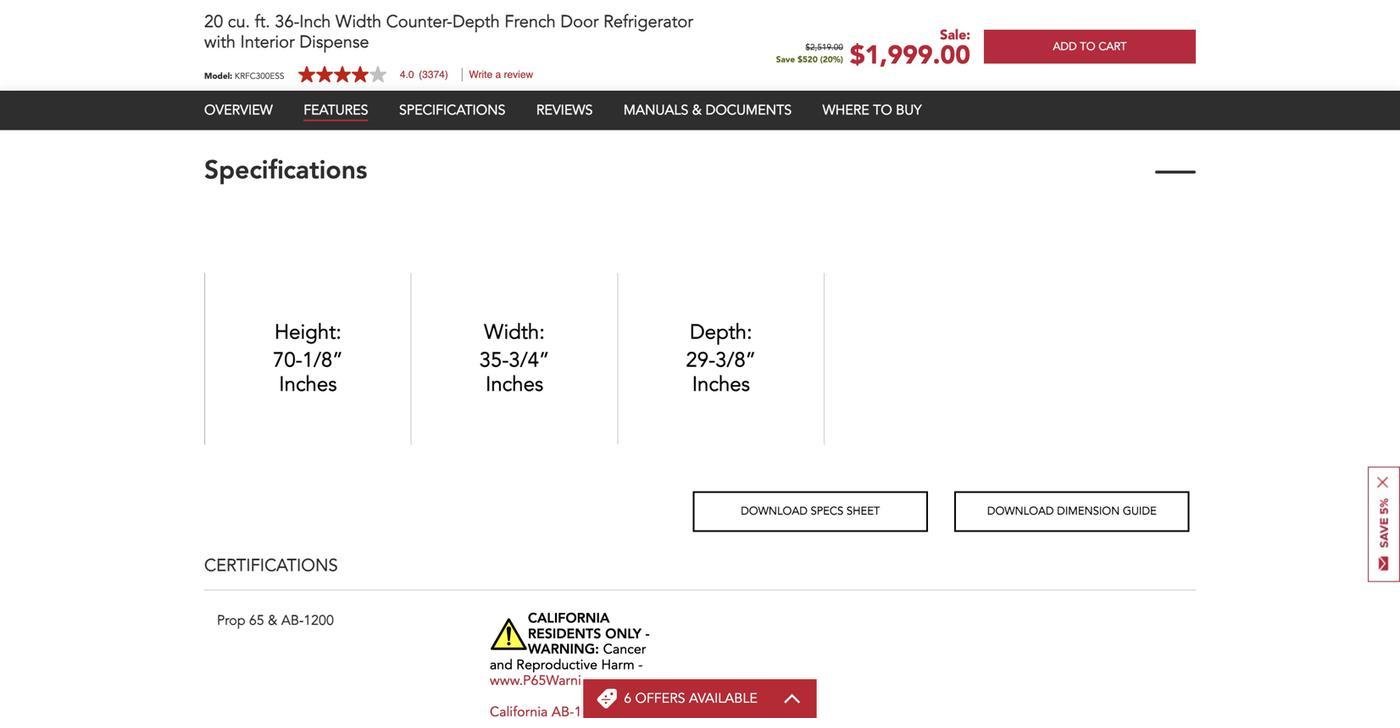 Task type: describe. For each thing, give the bounding box(es) containing it.
$520
[[798, 54, 818, 65]]

6
[[624, 689, 632, 708]]

width
[[336, 10, 382, 33]]

6 offers available
[[624, 689, 758, 708]]

only
[[606, 628, 642, 642]]

reviews link
[[537, 101, 593, 120]]

model:
[[204, 70, 232, 82]]

www.p65warnings.ca.gov
[[490, 675, 646, 689]]

with
[[204, 31, 236, 54]]

$2,519.00
[[806, 44, 844, 52]]

add to cart
[[1054, 39, 1127, 54]]

0 vertical spatial features
[[204, 64, 307, 90]]

california
[[528, 613, 610, 626]]

inches for 35-
[[486, 371, 544, 399]]

0 horizontal spatial specifications
[[204, 159, 367, 185]]

model: krfc300ess
[[204, 70, 284, 82]]

inches for 29-
[[693, 371, 750, 399]]

to
[[874, 101, 893, 120]]

download specs sheet
[[741, 504, 880, 519]]

guide
[[1123, 504, 1157, 519]]

reviews
[[537, 101, 593, 120]]

and
[[490, 659, 513, 673]]

manuals
[[624, 101, 689, 120]]

reproductive
[[517, 659, 598, 673]]

french
[[505, 10, 556, 33]]

depth: 29-3/8 " inches
[[686, 318, 756, 399]]

cu.
[[228, 10, 250, 33]]

save
[[776, 54, 795, 65]]

prop 65 & ab-1200
[[217, 611, 334, 630]]

20
[[204, 10, 223, 33]]

harm
[[602, 659, 635, 673]]

width:
[[484, 318, 545, 346]]

(3374)
[[419, 69, 448, 81]]

where to buy
[[823, 101, 922, 120]]

dimension
[[1058, 504, 1120, 519]]

manuals & documents
[[624, 101, 792, 120]]

write a review
[[469, 69, 533, 81]]

sale:
[[940, 26, 971, 45]]

0 horizontal spatial &
[[268, 611, 278, 630]]

.
[[646, 675, 650, 689]]

download specs sheet link
[[693, 491, 929, 532]]

download dimension guide
[[988, 504, 1157, 519]]

california residents only - warning:
[[528, 613, 650, 657]]

a
[[496, 69, 501, 81]]

depth:
[[690, 318, 753, 346]]

4.0 (3374)
[[400, 69, 448, 81]]

interior
[[240, 31, 295, 54]]

close image
[[1378, 477, 1389, 488]]

www.p65warnings.ca.gov link
[[490, 675, 646, 689]]

to
[[1080, 39, 1096, 54]]

height: 70-1/8 " inches
[[273, 318, 343, 399]]

inch
[[300, 10, 331, 33]]

height:
[[275, 318, 342, 346]]

where to buy link
[[823, 101, 922, 120]]

sale: $1,999.00
[[850, 26, 971, 73]]

width: 35-3/4 " inches
[[480, 318, 550, 399]]

door
[[561, 10, 599, 33]]

documents
[[706, 101, 792, 120]]

write a review button
[[469, 69, 533, 81]]

specifications link
[[399, 101, 506, 120]]



Task type: vqa. For each thing, say whether or not it's contained in the screenshot.
-
yes



Task type: locate. For each thing, give the bounding box(es) containing it.
cancer
[[603, 644, 646, 657]]

1 horizontal spatial inches
[[486, 371, 544, 399]]

depth
[[453, 10, 500, 33]]

- inside california residents only - warning:
[[646, 628, 650, 642]]

1 vertical spatial -
[[639, 659, 643, 673]]

1 download from the left
[[741, 504, 808, 519]]

35-
[[480, 346, 509, 374]]

"
[[333, 346, 343, 374], [539, 346, 550, 374], [746, 346, 756, 374]]

-
[[646, 628, 650, 642], [639, 659, 643, 673]]

overview link
[[204, 101, 273, 120]]

3 " from the left
[[746, 346, 756, 374]]

where
[[823, 101, 870, 120]]

1 horizontal spatial &
[[693, 101, 702, 120]]

inches down width:
[[486, 371, 544, 399]]

3/4
[[509, 346, 539, 374]]

prop
[[217, 611, 245, 630]]

65
[[249, 611, 264, 630]]

20 cu. ft. 36-inch width counter-depth french door refrigerator with interior dispense
[[204, 10, 693, 54]]

features
[[204, 64, 307, 90], [304, 101, 368, 120]]

chevron icon image
[[783, 694, 802, 704]]

" inside depth: 29-3/8 " inches
[[746, 346, 756, 374]]

" right the 35-
[[539, 346, 550, 374]]

&
[[693, 101, 702, 120], [268, 611, 278, 630]]

$1,999.00
[[850, 38, 971, 73]]

add
[[1054, 39, 1077, 54]]

0 vertical spatial &
[[693, 101, 702, 120]]

promo tag image
[[597, 689, 617, 709]]

1 horizontal spatial "
[[539, 346, 550, 374]]

0 horizontal spatial inches
[[279, 371, 337, 399]]

70-
[[273, 346, 302, 374]]

write
[[469, 69, 493, 81]]

0 vertical spatial specifications
[[399, 101, 506, 120]]

" inside width: 35-3/4 " inches
[[539, 346, 550, 374]]

4.0
[[400, 69, 414, 81]]

- right only
[[646, 628, 650, 642]]

sheet
[[847, 504, 880, 519]]

inches inside height: 70-1/8 " inches
[[279, 371, 337, 399]]

krfc300ess
[[235, 70, 284, 82]]

ab-
[[281, 611, 304, 630]]

- down cancer
[[639, 659, 643, 673]]

" inside height: 70-1/8 " inches
[[333, 346, 343, 374]]

1 horizontal spatial specifications
[[399, 101, 506, 120]]

download for download specs sheet
[[741, 504, 808, 519]]

0 horizontal spatial download
[[741, 504, 808, 519]]

1200
[[304, 611, 334, 630]]

" right 29-
[[746, 346, 756, 374]]

1 " from the left
[[333, 346, 343, 374]]

ft.
[[255, 10, 270, 33]]

heading containing 6
[[624, 689, 758, 708]]

 image
[[490, 612, 528, 657]]

review
[[504, 69, 533, 81]]

features down the interior
[[204, 64, 307, 90]]

29-
[[686, 346, 716, 374]]

1 inches from the left
[[279, 371, 337, 399]]

" for height:
[[333, 346, 343, 374]]

features link
[[304, 101, 368, 121]]

inches
[[279, 371, 337, 399], [486, 371, 544, 399], [693, 371, 750, 399]]

2 download from the left
[[988, 504, 1054, 519]]

$2,519.00 save $520 (20%)
[[776, 44, 844, 65]]

available
[[689, 689, 758, 708]]

" for width:
[[539, 346, 550, 374]]

1 horizontal spatial -
[[646, 628, 650, 642]]

3/8
[[716, 346, 746, 374]]

inches down 'depth:'
[[693, 371, 750, 399]]

certifications
[[204, 554, 338, 577]]

" right "70-"
[[333, 346, 343, 374]]

0 vertical spatial -
[[646, 628, 650, 642]]

download inside 'link'
[[741, 504, 808, 519]]

0 horizontal spatial "
[[333, 346, 343, 374]]

heading
[[624, 689, 758, 708]]

1 vertical spatial features
[[304, 101, 368, 120]]

overview
[[204, 101, 273, 120]]

cart
[[1099, 39, 1127, 54]]

specifications
[[399, 101, 506, 120], [204, 159, 367, 185]]

1 vertical spatial specifications
[[204, 159, 367, 185]]

3 inches from the left
[[693, 371, 750, 399]]

inches for 70-
[[279, 371, 337, 399]]

2 horizontal spatial "
[[746, 346, 756, 374]]

specifications down overview "link"
[[204, 159, 367, 185]]

2 inches from the left
[[486, 371, 544, 399]]

add to cart button
[[984, 30, 1196, 64]]

download dimension guide link
[[955, 491, 1190, 532]]

cancer and reproductive harm - www.p65warnings.ca.gov .
[[490, 644, 650, 689]]

& right 65 on the left bottom
[[268, 611, 278, 630]]

0 horizontal spatial -
[[639, 659, 643, 673]]

counter-
[[386, 10, 453, 33]]

36-
[[275, 10, 300, 33]]

inches down height: at the left top of the page
[[279, 371, 337, 399]]

warning:
[[528, 644, 599, 657]]

specifications down (3374)
[[399, 101, 506, 120]]

2 horizontal spatial inches
[[693, 371, 750, 399]]

(20%)
[[821, 54, 844, 65]]

2 " from the left
[[539, 346, 550, 374]]

dispense
[[300, 31, 369, 54]]

inches inside depth: 29-3/8 " inches
[[693, 371, 750, 399]]

offers
[[636, 689, 686, 708]]

download
[[741, 504, 808, 519], [988, 504, 1054, 519]]

1 horizontal spatial download
[[988, 504, 1054, 519]]

refrigerator
[[604, 10, 693, 33]]

features down dispense
[[304, 101, 368, 120]]

" for depth:
[[746, 346, 756, 374]]

- inside "cancer and reproductive harm - www.p65warnings.ca.gov ."
[[639, 659, 643, 673]]

download left specs
[[741, 504, 808, 519]]

1/8
[[302, 346, 333, 374]]

download for download dimension guide
[[988, 504, 1054, 519]]

download left dimension
[[988, 504, 1054, 519]]

inches inside width: 35-3/4 " inches
[[486, 371, 544, 399]]

1 vertical spatial &
[[268, 611, 278, 630]]

residents
[[528, 628, 602, 642]]

buy
[[896, 101, 922, 120]]

manuals & documents link
[[624, 101, 792, 120]]

specs
[[811, 504, 844, 519]]

& right manuals at the top left of the page
[[693, 101, 702, 120]]



